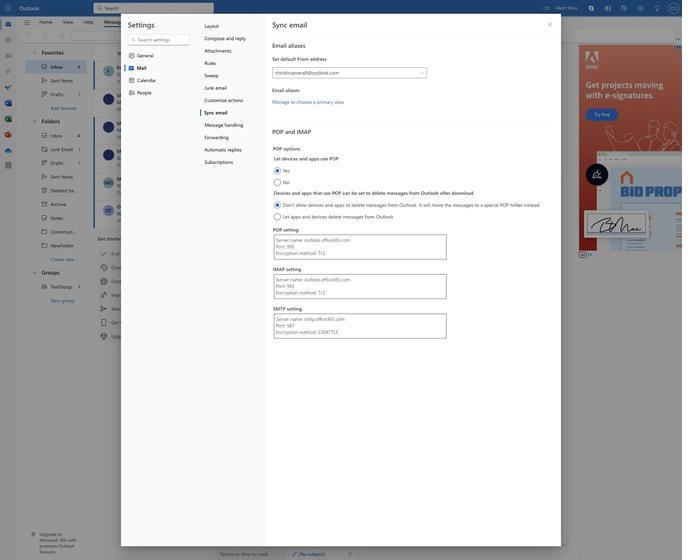 Task type: vqa. For each thing, say whether or not it's contained in the screenshot.
Flexible Cancellation - Book Your Stay Today
yes



Task type: locate. For each thing, give the bounding box(es) containing it.
0 vertical spatial select a conversation checkbox
[[103, 122, 117, 133]]

 for 
[[41, 160, 48, 167]]

 button
[[199, 49, 210, 58]]

get for get started
[[98, 236, 105, 242]]

add favorite
[[51, 105, 77, 111]]

0 horizontal spatial junk
[[51, 146, 60, 153]]

select a conversation checkbox containing ot
[[103, 205, 117, 216]]

1 vertical spatial 
[[348, 553, 353, 557]]

attachments
[[205, 47, 232, 54]]

team for verification
[[157, 92, 167, 99]]

2 wed from the top
[[181, 128, 190, 133]]

devices and apps that use pop can be set to delete messages from outlook after download.
[[274, 190, 475, 197]]

2 vertical spatial email
[[61, 146, 73, 153]]

1 vertical spatial 365
[[60, 538, 67, 544]]

0 horizontal spatial delete
[[329, 214, 342, 220]]

 button inside folders tree item
[[29, 115, 40, 128]]

choose
[[297, 99, 312, 105]]

1  from the top
[[41, 91, 48, 98]]

1  drafts from the top
[[41, 91, 63, 98]]

0 vertical spatial  sent items
[[41, 77, 73, 84]]

meet now
[[556, 4, 578, 11]]

microsoft account team up microsoft account security info was added
[[117, 120, 169, 127]]

0 vertical spatial  button
[[545, 19, 556, 30]]

a right choose
[[313, 99, 316, 105]]

 inside favorites tree item
[[32, 50, 38, 55]]

get
[[117, 155, 125, 161], [98, 236, 105, 242], [111, 320, 119, 326]]

devices and apps that use pop can be set to delete messages from outlook after download. option group
[[274, 188, 555, 222]]

a left special
[[481, 202, 483, 209]]

get right microsoft image
[[117, 155, 125, 161]]

 tree item up newfolder
[[25, 225, 95, 239]]

your
[[145, 155, 155, 161], [218, 155, 228, 161], [145, 211, 154, 217], [129, 265, 138, 271]]

To text field
[[261, 82, 562, 94]]

 inside tree item
[[41, 284, 48, 290]]

the right joined
[[147, 183, 155, 189]]

0 vertical spatial email aliases
[[273, 42, 306, 49]]

junk down sweep
[[205, 85, 214, 91]]

rules
[[205, 60, 216, 66]]

1 down "" tree item
[[78, 160, 80, 166]]

use for that
[[324, 190, 331, 197]]

1 vertical spatial folder
[[76, 256, 88, 263]]

outlook team image
[[103, 205, 114, 216]]

10/4
[[191, 100, 199, 105], [191, 128, 199, 133], [191, 156, 199, 161], [191, 183, 199, 189], [191, 211, 199, 217]]

2 vertical spatial get
[[111, 320, 119, 326]]

1 vertical spatial 
[[41, 284, 48, 290]]

Bcc text field
[[261, 132, 561, 144]]

1 vertical spatial 
[[41, 242, 48, 249]]

0 vertical spatial 4
[[77, 63, 80, 70]]

0 horizontal spatial sync email
[[204, 109, 228, 116]]

1 sent from the top
[[51, 77, 60, 84]]

the right move
[[445, 202, 452, 209]]

info for verification
[[174, 99, 182, 106]]

outlook inside banner
[[19, 4, 40, 12]]

resorts
[[172, 64, 188, 71]]

1 vertical spatial  button
[[346, 550, 355, 560]]

upgrade inside message list no conversations selected list box
[[111, 333, 130, 340]]

1 vertical spatial email
[[216, 85, 227, 91]]

your down team
[[145, 211, 154, 217]]

select a conversation checkbox containing mo
[[103, 178, 117, 189]]

tags group
[[477, 29, 504, 41]]

 for 
[[128, 89, 135, 96]]


[[100, 306, 107, 313]]

 for  newfolder
[[41, 242, 48, 249]]

0 vertical spatial aliases
[[288, 42, 306, 49]]

select a conversation checkbox containing mt
[[103, 122, 117, 133]]

security left was
[[158, 127, 175, 134]]

let down don't
[[283, 214, 290, 220]]

mt down microsoft account team icon
[[105, 124, 112, 130]]

no
[[283, 179, 290, 186]]

 tree item down the  junk email
[[25, 156, 87, 170]]

and down allow
[[302, 214, 310, 220]]

home
[[39, 18, 52, 25]]

inbox left 
[[118, 49, 132, 57]]

1 vertical spatial mt
[[105, 124, 112, 130]]

Server name: outlook.office365.com  Port: 995  Encryption method: TLS text field
[[274, 235, 447, 260]]

2 mt from the top
[[105, 124, 112, 130]]

0 vertical spatial devices
[[282, 156, 298, 162]]

1  tree item from the top
[[25, 87, 87, 101]]

microsoft account team
[[117, 92, 167, 99], [117, 120, 169, 127]]

Add a subject text field
[[219, 155, 487, 171]]

1 horizontal spatial 365
[[158, 333, 166, 340]]

2 4 from the top
[[77, 132, 80, 139]]

3 wed from the top
[[181, 156, 190, 161]]

imap setting
[[273, 266, 302, 273]]

and
[[226, 35, 234, 42], [162, 64, 171, 71], [285, 128, 295, 136], [236, 155, 244, 161], [300, 156, 308, 162], [292, 190, 300, 197], [325, 202, 333, 209], [302, 214, 310, 220]]

 tree item up the  junk email
[[25, 129, 87, 142]]

tab list
[[34, 17, 236, 27]]

1 1 from the top
[[78, 91, 80, 98]]

wed 10/4 for outlook.com
[[181, 211, 199, 217]]

0 vertical spatial group
[[179, 183, 193, 189]]

and left reply
[[226, 35, 234, 42]]

automatic replies button
[[200, 144, 265, 156]]

1 vertical spatial  tree item
[[25, 156, 87, 170]]

an
[[235, 552, 240, 558]]

1 vertical spatial sync email
[[204, 109, 228, 116]]


[[100, 251, 107, 258]]

email inside the  junk email
[[61, 146, 73, 153]]

email inside junk email button
[[216, 85, 227, 91]]

team up microsoft account security info was added
[[158, 120, 169, 127]]

choose your look
[[111, 265, 149, 271]]

1  tree item from the top
[[25, 60, 87, 74]]

0 vertical spatial security
[[157, 99, 173, 106]]

a
[[313, 99, 316, 105], [481, 202, 483, 209], [123, 306, 126, 312]]

2 vertical spatial items
[[68, 187, 80, 194]]

to
[[126, 155, 131, 161], [193, 155, 198, 161], [366, 190, 371, 197], [346, 202, 351, 209], [475, 202, 480, 209], [139, 211, 143, 217], [131, 333, 136, 340], [58, 532, 62, 538], [252, 552, 257, 558]]

draw button
[[187, 17, 209, 27]]

insert
[[134, 18, 146, 25]]

that
[[313, 190, 322, 197]]

 tree item
[[25, 142, 87, 156]]

0
[[111, 251, 114, 257]]

10/4 for onedrive
[[191, 156, 199, 161]]


[[131, 38, 136, 42]]

select a conversation checkbox down microsoft outlook "image"
[[103, 205, 117, 216]]

outlook up will
[[421, 190, 439, 197]]

4 up "" tree item
[[77, 132, 80, 139]]

0 vertical spatial  drafts
[[41, 91, 63, 98]]

 button for folders
[[29, 115, 40, 128]]

 button left "folders"
[[29, 115, 40, 128]]

from
[[298, 56, 309, 62]]

let apps and devices delete messages from outlook
[[283, 214, 394, 220]]

 tree item
[[25, 184, 87, 198]]

items up  deleted items
[[61, 174, 73, 180]]

sync inside sync email button
[[204, 109, 214, 116]]

 tree item
[[25, 225, 95, 239], [25, 239, 87, 253]]

5 wed 10/4 from the top
[[181, 211, 199, 217]]

2 vertical spatial inbox
[[51, 132, 62, 139]]

Select a conversation checkbox
[[103, 122, 117, 133], [103, 178, 117, 189]]

info left was
[[176, 127, 185, 134]]

let inside "option group"
[[283, 214, 290, 220]]

a inside button
[[313, 99, 316, 105]]

options button
[[209, 17, 236, 27]]

0 vertical spatial message
[[104, 18, 123, 25]]

to left with
[[58, 532, 62, 538]]

Message body, press Alt+F10 to exit text field
[[225, 184, 561, 328]]

folder inside devices and apps that use pop can be set to delete messages from outlook after download. "option group"
[[511, 202, 523, 209]]

message up forwarding
[[205, 122, 224, 128]]

people
[[137, 89, 152, 96]]

select a conversation checkbox up m
[[103, 122, 117, 133]]

0 horizontal spatial 365
[[60, 538, 67, 544]]

upgrade inside the 'upgrade to microsoft 365 with premium outlook features'
[[40, 532, 57, 538]]

 inside favorites "tree"
[[41, 63, 48, 70]]

upgrade to microsoft 365 with premium outlook features
[[40, 532, 76, 555]]

1 vertical spatial email
[[273, 87, 284, 94]]

email up the manage
[[273, 87, 284, 94]]

items right deleted
[[68, 187, 80, 194]]

 inside the sync email tab panel
[[548, 22, 553, 27]]

aliases
[[288, 42, 306, 49], [286, 87, 300, 94]]

1 vertical spatial select a conversation checkbox
[[103, 205, 117, 216]]

folder
[[511, 202, 523, 209], [76, 256, 88, 263]]

1  sent items from the top
[[41, 77, 73, 84]]

email for junk email button
[[216, 85, 227, 91]]

 tree item
[[25, 60, 87, 74], [25, 129, 87, 142]]

junk inside the  junk email
[[51, 146, 60, 153]]

select a conversation checkbox up ot
[[103, 178, 117, 189]]

1 horizontal spatial a
[[313, 99, 316, 105]]

 inside favorites "tree"
[[41, 91, 48, 98]]

4 for first '' tree item from the top of the application containing settings
[[77, 63, 80, 70]]

Server name: outlook.office365.com  Port: 993  Encryption method: TLS text field
[[274, 275, 447, 299]]

and up flexible cancellation - book your stay today
[[162, 64, 171, 71]]

 inside reading pane main content
[[348, 553, 353, 557]]

pc
[[229, 155, 235, 161]]

book
[[166, 71, 178, 78]]

wed for verification
[[181, 100, 189, 105]]

customize actions
[[205, 97, 243, 104]]

0 horizontal spatial 
[[41, 284, 48, 290]]

365 inside message list no conversations selected list box
[[158, 333, 166, 340]]

email up set
[[273, 42, 287, 49]]

1  inbox from the top
[[41, 63, 63, 70]]

 sent items for 2nd  tree item
[[41, 173, 73, 180]]

testgroup inside message list no conversations selected list box
[[156, 183, 178, 189]]

 inbox inside favorites "tree"
[[41, 63, 63, 70]]

select a conversation checkbox for microsoft account security info was added
[[103, 122, 117, 133]]

2 microsoft account team from the top
[[117, 120, 169, 127]]

 button inside the groups tree item
[[29, 266, 40, 279]]

0 vertical spatial 
[[41, 63, 48, 70]]

email for sync email button
[[216, 109, 228, 116]]

message button
[[99, 17, 129, 27]]

2  inbox from the top
[[41, 132, 62, 139]]

email inside sync email button
[[216, 109, 228, 116]]

2  from the top
[[41, 160, 48, 167]]

 drafts inside favorites "tree"
[[41, 91, 63, 98]]

4 inside favorites "tree"
[[77, 63, 80, 70]]

smtp
[[273, 306, 286, 312]]

 button
[[545, 19, 556, 30], [346, 550, 355, 560]]

document
[[0, 0, 683, 561]]

get outlook mobile
[[111, 320, 153, 326]]

add
[[51, 105, 59, 111]]

1 vertical spatial 
[[41, 173, 48, 180]]

0 horizontal spatial from
[[365, 214, 375, 220]]

sync email
[[273, 20, 307, 29], [204, 109, 228, 116]]

 button inside the sync email tab panel
[[545, 19, 556, 30]]

security for was
[[158, 127, 175, 134]]

 up add favorite 'tree item'
[[41, 91, 48, 98]]

settings
[[128, 20, 155, 29]]

new
[[156, 211, 165, 217], [66, 256, 74, 263]]

0 vertical spatial email
[[290, 20, 307, 29]]

account down people
[[138, 99, 155, 106]]

0 vertical spatial info
[[174, 99, 182, 106]]

2 email aliases from the top
[[273, 87, 300, 94]]

1 vertical spatial group
[[62, 298, 74, 304]]

onedrive image
[[5, 148, 12, 155]]

 for  conversation history
[[41, 229, 48, 235]]

1  tree item from the top
[[25, 74, 87, 87]]

dialog
[[0, 0, 683, 561]]

four seasons hotels and resorts image
[[103, 66, 114, 77]]

groups
[[42, 269, 60, 276]]

 down favorites
[[41, 63, 48, 70]]

 tree item
[[25, 87, 87, 101], [25, 156, 87, 170]]

application containing settings
[[0, 0, 683, 561]]

basic text group
[[72, 29, 400, 43]]

aliases up or
[[286, 87, 300, 94]]

 for favorites
[[32, 50, 38, 55]]

2  tree item from the top
[[25, 156, 87, 170]]

 down favorites
[[41, 77, 48, 84]]

people image
[[5, 53, 12, 60]]

inbox inside favorites "tree"
[[51, 63, 63, 70]]

use inside "option group"
[[324, 190, 331, 197]]

groups tree item
[[25, 266, 87, 280]]

1 vertical spatial junk
[[51, 146, 60, 153]]

1  from the top
[[41, 229, 48, 235]]

apps inside option group
[[309, 156, 320, 162]]

 inside the groups tree item
[[32, 270, 38, 275]]

to right how
[[193, 155, 198, 161]]

1 vertical spatial  tree item
[[25, 129, 87, 142]]

a right "send"
[[123, 306, 126, 312]]

new left "outlook.com"
[[156, 211, 165, 217]]

tab list containing home
[[34, 17, 236, 27]]

favorites tree item
[[25, 46, 87, 60]]

1 horizontal spatial sync email
[[273, 20, 307, 29]]

dialog containing settings
[[0, 0, 683, 561]]

 left "folders"
[[32, 119, 38, 124]]

1 4 from the top
[[77, 63, 80, 70]]

security for verification
[[157, 99, 173, 106]]

apps
[[309, 156, 320, 162], [302, 190, 312, 197], [335, 202, 345, 209], [291, 214, 301, 220]]

 up 
[[41, 132, 48, 139]]

1 vertical spatial 4
[[77, 132, 80, 139]]

 down 
[[41, 229, 48, 235]]

email inside the sync email tab panel
[[290, 20, 307, 29]]

wed 10/4 for onedrive
[[181, 156, 199, 161]]

 tree item up deleted
[[25, 170, 87, 184]]

2 wed 10/4 from the top
[[181, 128, 199, 133]]

outlook team
[[117, 204, 148, 210]]

folders
[[42, 118, 60, 125]]

1 select a conversation checkbox from the top
[[103, 122, 117, 133]]

 inbox for first '' tree item from the top of the application containing settings
[[41, 63, 63, 70]]

2  from the top
[[41, 132, 48, 139]]

security down flexible cancellation - book your stay today
[[157, 99, 173, 106]]

 inside settings tab list
[[128, 89, 135, 96]]

customize
[[205, 97, 227, 104]]

 sent items inside favorites "tree"
[[41, 77, 73, 84]]

0 vertical spatial folder
[[511, 202, 523, 209]]

 button inside favorites tree item
[[29, 46, 40, 59]]

2 vertical spatial setting
[[287, 306, 302, 312]]

reading pane main content
[[214, 43, 578, 561]]

1 vertical spatial from
[[388, 202, 398, 209]]

email aliases element
[[273, 54, 555, 113]]

1 horizontal spatial 
[[548, 22, 553, 27]]

messages down the "devices and apps that use pop can be set to delete messages from outlook after download."
[[366, 202, 387, 209]]

2  drafts from the top
[[41, 160, 63, 167]]

the inside devices and apps that use pop can be set to delete messages from outlook after download. "option group"
[[445, 202, 452, 209]]

 button left favorites
[[29, 46, 40, 59]]

1 vertical spatial sent
[[51, 174, 60, 180]]

folder left the instead.
[[511, 202, 523, 209]]

0 vertical spatial microsoft account team
[[117, 92, 167, 99]]

0 vertical spatial  inbox
[[41, 63, 63, 70]]

 sent items
[[41, 77, 73, 84], [41, 173, 73, 180]]

 sent items up  tree item
[[41, 173, 73, 180]]

 tree item for 
[[25, 156, 87, 170]]

insert button
[[129, 17, 151, 27]]

and up options
[[285, 128, 295, 136]]

1 microsoft account team from the top
[[117, 92, 167, 99]]

1 wed from the top
[[181, 100, 189, 105]]

 inbox down favorites
[[41, 63, 63, 70]]

testgroup inside  testgroup
[[51, 284, 72, 290]]

folder left the 
[[76, 256, 88, 263]]

1 vertical spatial the
[[445, 202, 452, 209]]

2  tree item from the top
[[25, 170, 87, 184]]

1 horizontal spatial mobile
[[246, 155, 261, 161]]

0 vertical spatial sync email
[[273, 20, 307, 29]]

0 vertical spatial the
[[147, 183, 155, 189]]

sync email heading
[[273, 20, 307, 29]]

sweep button
[[200, 70, 265, 82]]

 button right subject)
[[346, 550, 355, 560]]

1 horizontal spatial delete
[[352, 202, 365, 209]]

4 wed from the top
[[181, 183, 190, 189]]

0 vertical spatial sent
[[51, 77, 60, 84]]

outlook banner
[[0, 0, 683, 17]]

upgrade right the 
[[111, 333, 130, 340]]

use inside option group
[[321, 156, 328, 162]]

1 right  testgroup
[[78, 284, 80, 290]]

0 horizontal spatial new
[[66, 256, 74, 263]]

drafts inside favorites "tree"
[[51, 91, 63, 98]]

tree inside application
[[25, 129, 95, 266]]

let devices and apps use pop
[[274, 156, 339, 162]]

1  from the top
[[41, 77, 48, 84]]

1 horizontal spatial testgroup
[[156, 183, 178, 189]]

inbox down favorites tree item on the left
[[51, 63, 63, 70]]

select a conversation checkbox for microsoft account security info verification
[[103, 94, 117, 105]]

 button left groups
[[29, 266, 40, 279]]

0 horizontal spatial folder
[[76, 256, 88, 263]]

2 horizontal spatial delete
[[372, 190, 386, 197]]

to do image
[[5, 84, 12, 91]]

 button for groups
[[29, 266, 40, 279]]

1 vertical spatial devices
[[308, 202, 324, 209]]

Select a conversation checkbox
[[103, 94, 117, 105], [103, 205, 117, 216]]

wed for group
[[181, 183, 190, 189]]

let for let devices and apps use pop
[[274, 156, 281, 162]]

 tree item down favorites
[[25, 60, 87, 74]]

2 select a conversation checkbox from the top
[[103, 178, 117, 189]]

rules button
[[200, 57, 265, 70]]

manage
[[273, 99, 290, 105]]

the
[[147, 183, 155, 189], [445, 202, 452, 209]]

choose
[[111, 265, 127, 271]]

0 vertical spatial a
[[313, 99, 316, 105]]


[[548, 22, 553, 27], [348, 553, 353, 557]]

messages up outlook.
[[387, 190, 408, 197]]

folder inside tree item
[[76, 256, 88, 263]]

from up don't allow devices and apps to delete messages from outlook. it will move the messages to a special pop folder instead.
[[410, 190, 420, 197]]

import
[[111, 292, 126, 299]]

a inside list box
[[123, 306, 126, 312]]

left-rail-appbar navigation
[[1, 17, 15, 159]]

2  sent items from the top
[[41, 173, 73, 180]]

2 drafts from the top
[[51, 160, 63, 166]]

1 wed 10/4 from the top
[[181, 100, 199, 105]]

outlook up welcome
[[117, 204, 135, 210]]

 tree item for 
[[25, 87, 87, 101]]

testgroup right joined
[[156, 183, 178, 189]]

from left outlook.
[[388, 202, 398, 209]]

3 wed 10/4 from the top
[[181, 156, 199, 161]]

clipboard group
[[21, 29, 68, 43]]

4 1 from the top
[[78, 284, 80, 290]]

0 vertical spatial inbox
[[118, 49, 132, 57]]

sent up add at the left of page
[[51, 77, 60, 84]]

stay
[[190, 71, 199, 78]]

microsoft account team down  calendar
[[117, 92, 167, 99]]

 notes
[[41, 215, 63, 222]]

info for was
[[176, 127, 185, 134]]

1 right the  junk email
[[78, 146, 80, 153]]

4 wed 10/4 from the top
[[181, 183, 199, 189]]

include group
[[423, 29, 474, 43]]

5 wed from the top
[[181, 211, 190, 217]]

drafts down the  junk email
[[51, 160, 63, 166]]

1 vertical spatial use
[[324, 190, 331, 197]]

2 1 from the top
[[78, 146, 80, 153]]

Server name: smtp.office365.com  Port: 587  Encryption method: STARTTLS text field
[[274, 314, 447, 339]]

team
[[157, 92, 167, 99], [158, 120, 169, 127]]

select a conversation checkbox containing mt
[[103, 94, 117, 105]]

drafts for 
[[51, 160, 63, 166]]

application
[[0, 0, 683, 561]]

view button
[[58, 17, 78, 27]]

1 horizontal spatial sync
[[273, 20, 288, 29]]

1 vertical spatial inbox
[[51, 63, 63, 70]]

items up favorite
[[61, 77, 73, 84]]

draw
[[192, 18, 203, 25]]

the inside message list no conversations selected list box
[[147, 183, 155, 189]]

inbox inside inbox 
[[118, 49, 132, 57]]

let devices and apps use pop option group
[[274, 154, 555, 187]]

flexible
[[117, 71, 134, 78]]

sent up  tree item
[[51, 174, 60, 180]]


[[191, 51, 197, 57]]

1 select a conversation checkbox from the top
[[103, 94, 117, 105]]

aliases up set default from address
[[288, 42, 306, 49]]

2  tree item from the top
[[25, 239, 87, 253]]

4 down favorites tree item on the left
[[77, 63, 80, 70]]

 inbox for second '' tree item from the top of the application containing settings
[[41, 132, 62, 139]]

tree containing 
[[25, 129, 95, 266]]

started
[[107, 236, 122, 242]]

document containing settings
[[0, 0, 683, 561]]

2 horizontal spatial a
[[481, 202, 483, 209]]

365 inside the 'upgrade to microsoft 365 with premium outlook features'
[[60, 538, 67, 544]]

0 horizontal spatial the
[[147, 183, 155, 189]]

3 1 from the top
[[78, 160, 80, 166]]

let inside option group
[[274, 156, 281, 162]]

1 vertical spatial setting
[[286, 266, 302, 273]]

settings heading
[[128, 20, 155, 29]]

it
[[419, 202, 422, 209]]

alias
[[335, 99, 344, 105]]

yes
[[283, 168, 290, 174]]

 drafts up add at the left of page
[[41, 91, 63, 98]]

tree
[[25, 129, 95, 266]]

inbox up the  junk email
[[51, 132, 62, 139]]

to down can at the right top of the page
[[346, 202, 351, 209]]

0 vertical spatial 
[[128, 89, 135, 96]]

from down the "devices and apps that use pop can be set to delete messages from outlook after download."
[[365, 214, 375, 220]]

message right help on the left top of the page
[[104, 18, 123, 25]]

devices inside option group
[[282, 156, 298, 162]]

0 vertical spatial select a conversation checkbox
[[103, 94, 117, 105]]

2  from the top
[[41, 242, 48, 249]]

4 for second '' tree item from the top of the application containing settings
[[77, 132, 80, 139]]

0 horizontal spatial a
[[123, 306, 126, 312]]

deleted
[[51, 187, 67, 194]]

 for second '' tree item from the top of the application containing settings
[[41, 132, 48, 139]]

setting for smtp setting
[[287, 306, 302, 312]]

new group tree item
[[25, 294, 87, 308]]

sync email tab panel
[[266, 14, 562, 547]]

wed 10/4 for was
[[181, 128, 199, 133]]

1 vertical spatial items
[[61, 174, 73, 180]]

m
[[107, 152, 111, 158]]

message handling
[[205, 122, 243, 128]]

junk
[[205, 85, 214, 91], [51, 146, 60, 153]]

inbox for first '' tree item from the top of the application containing settings
[[51, 63, 63, 70]]

drafts up add favorite 'tree item'
[[51, 91, 63, 98]]

 button for favorites
[[29, 46, 40, 59]]

0 vertical spatial get
[[117, 155, 125, 161]]

set
[[273, 56, 279, 62]]

 inside folders tree item
[[32, 119, 38, 124]]

 tree item
[[25, 198, 87, 211]]

0 horizontal spatial upgrade
[[40, 532, 57, 538]]

1  from the top
[[41, 63, 48, 70]]

2 vertical spatial a
[[123, 306, 126, 312]]

1 drafts from the top
[[51, 91, 63, 98]]

0 horizontal spatial  button
[[346, 550, 355, 560]]

0 vertical spatial  tree item
[[25, 74, 87, 87]]

0 vertical spatial 
[[41, 91, 48, 98]]


[[544, 6, 550, 11]]

2 select a conversation checkbox from the top
[[103, 205, 117, 216]]

mt inside microsoft account team image
[[105, 124, 112, 130]]

2 vertical spatial email
[[216, 109, 228, 116]]

 left newfolder
[[41, 242, 48, 249]]

general
[[137, 52, 154, 59]]

1 mt from the top
[[105, 96, 112, 103]]

junk right 
[[51, 146, 60, 153]]

1 vertical spatial message
[[205, 122, 224, 128]]

0 vertical spatial junk
[[205, 85, 214, 91]]

 button down 
[[545, 19, 556, 30]]

to left read
[[252, 552, 257, 558]]

 tree item
[[25, 74, 87, 87], [25, 170, 87, 184]]

1 horizontal spatial upgrade
[[111, 333, 130, 340]]


[[128, 52, 135, 59]]

back
[[199, 155, 209, 161]]

you've joined the testgroup group
[[117, 183, 193, 189]]

team up microsoft account security info verification
[[157, 92, 167, 99]]

and right pc
[[236, 155, 244, 161]]

0 vertical spatial delete
[[372, 190, 386, 197]]

1 vertical spatial get
[[98, 236, 105, 242]]

sync
[[273, 20, 288, 29], [204, 109, 214, 116]]

 down 
[[128, 89, 135, 96]]

customize actions button
[[200, 94, 265, 107]]

mt inside microsoft account team icon
[[105, 96, 112, 103]]

message list no conversations selected list box
[[94, 61, 261, 561]]

0 horizontal spatial imap
[[273, 266, 285, 273]]

0 horizontal spatial testgroup
[[51, 284, 72, 290]]

 down 
[[548, 22, 553, 27]]

0 vertical spatial upgrade
[[111, 333, 130, 340]]

 tree item up add at the left of page
[[25, 87, 87, 101]]

1 vertical spatial select a conversation checkbox
[[103, 178, 117, 189]]

0 vertical spatial imap
[[297, 128, 311, 136]]

and inside button
[[226, 35, 234, 42]]

 down 
[[41, 160, 48, 167]]

0 vertical spatial setting
[[284, 227, 299, 233]]



Task type: describe. For each thing, give the bounding box(es) containing it.
items inside  deleted items
[[68, 187, 80, 194]]

 testgroup
[[41, 284, 72, 290]]

and inside option group
[[300, 156, 308, 162]]

history
[[80, 229, 95, 235]]

outlook down the "devices and apps that use pop can be set to delete messages from outlook after download."
[[377, 214, 394, 220]]

microsoft outlook image
[[103, 178, 114, 189]]

send
[[111, 306, 122, 312]]

subject)
[[308, 552, 325, 558]]

ad
[[581, 253, 585, 257]]

folders tree item
[[25, 115, 87, 129]]

0 vertical spatial email
[[273, 42, 287, 49]]

view
[[63, 18, 73, 25]]

 drafts for 
[[41, 91, 63, 98]]

wed for was
[[181, 128, 190, 133]]

account down calendar
[[138, 92, 155, 99]]

drafts for 
[[51, 91, 63, 98]]

pop options
[[273, 146, 300, 152]]

read
[[258, 552, 268, 558]]

can
[[343, 190, 351, 197]]

don't allow devices and apps to delete messages from outlook. it will move the messages to a special pop folder instead.
[[283, 202, 541, 209]]

your left "look"
[[129, 265, 138, 271]]

christinaovera9@outlook.com field
[[273, 67, 427, 79]]

more apps image
[[5, 162, 12, 169]]

2  from the top
[[41, 173, 48, 180]]

items inside favorites "tree"
[[61, 77, 73, 84]]

conversation
[[51, 229, 78, 235]]

1 horizontal spatial imap
[[297, 128, 311, 136]]

2 horizontal spatial from
[[410, 190, 420, 197]]

new
[[51, 298, 60, 304]]

set your advertising preferences image
[[588, 252, 594, 258]]

 tree item
[[25, 280, 87, 294]]

set
[[359, 190, 365, 197]]

microsoft account security info was added
[[117, 127, 209, 134]]

be
[[352, 190, 357, 197]]

to right set
[[366, 190, 371, 197]]

microsoft outlook
[[117, 176, 157, 182]]

message for message handling
[[205, 122, 224, 128]]


[[100, 333, 107, 340]]

 sent items for 2nd  tree item from the bottom of the application containing settings
[[41, 77, 73, 84]]

get started
[[98, 236, 122, 242]]


[[494, 32, 501, 39]]

1 inside "" tree item
[[78, 146, 80, 153]]

sync inside tab panel
[[273, 20, 288, 29]]

 junk email
[[41, 146, 73, 153]]

help
[[84, 18, 94, 25]]

help button
[[79, 17, 99, 27]]

outlook up you've joined the testgroup group at the top of page
[[139, 176, 157, 182]]

flexible cancellation - book your stay today
[[117, 71, 214, 78]]

new inside message list no conversations selected list box
[[156, 211, 165, 217]]

premium features image
[[31, 533, 36, 538]]

wed 10/4 for verification
[[181, 100, 199, 105]]

microsoft account team for microsoft account security info was added
[[117, 120, 169, 127]]

settings tab list
[[121, 14, 197, 547]]

setting for imap setting
[[286, 266, 302, 273]]

mail image
[[5, 21, 12, 28]]

2 vertical spatial devices
[[312, 214, 327, 220]]

Select a conversation checkbox
[[103, 150, 117, 161]]

pop and imap element
[[273, 140, 555, 340]]

2 sent from the top
[[51, 174, 60, 180]]

microsoft account team image
[[103, 122, 114, 133]]

 for groups
[[32, 270, 38, 275]]

sync email button
[[200, 107, 265, 119]]

Cc text field
[[261, 107, 561, 119]]

pop inside option group
[[330, 156, 339, 162]]

cancellation
[[135, 71, 162, 78]]

account up know
[[139, 127, 157, 134]]

calendar image
[[5, 37, 12, 44]]

excel image
[[5, 116, 12, 123]]

hotels
[[147, 64, 161, 71]]

setting for pop setting
[[284, 227, 299, 233]]

upgrade for upgrade to microsoft 365 with premium outlook features
[[40, 532, 57, 538]]

send a message
[[111, 306, 146, 312]]

handling
[[225, 122, 243, 128]]

options
[[214, 18, 231, 25]]

10/4 for group
[[191, 183, 199, 189]]

outlook.
[[400, 202, 418, 209]]

your right know
[[145, 155, 155, 161]]

 button
[[189, 49, 199, 58]]

automatic
[[205, 147, 227, 153]]

microsoft account team for microsoft account security info verification
[[117, 92, 167, 99]]

add favorite tree item
[[25, 101, 87, 115]]

word image
[[5, 100, 12, 107]]

0 vertical spatial mobile
[[246, 155, 261, 161]]

get for get outlook mobile
[[111, 320, 119, 326]]


[[41, 146, 48, 153]]

four
[[117, 64, 127, 71]]

 button
[[491, 30, 504, 41]]

four seasons hotels and resorts
[[117, 64, 188, 71]]

 down settings heading
[[132, 34, 137, 38]]

pop setting
[[273, 227, 299, 233]]


[[128, 77, 135, 84]]

2  tree item from the top
[[25, 129, 87, 142]]

account right "outlook.com"
[[196, 211, 213, 217]]

create new folder
[[51, 256, 88, 263]]

account up microsoft account security info was added
[[139, 120, 157, 127]]

Search settings search field
[[136, 36, 183, 43]]

365 for upgrade to microsoft 365 with premium outlook features
[[60, 538, 67, 544]]


[[191, 176, 198, 183]]

don't
[[283, 202, 295, 209]]

2 vertical spatial delete
[[329, 214, 342, 220]]

1 email aliases from the top
[[273, 42, 306, 49]]

actions
[[228, 97, 243, 104]]

microsoft inside the 'upgrade to microsoft 365 with premium outlook features'
[[40, 538, 58, 544]]

junk email
[[205, 85, 227, 91]]

wed for outlook.com
[[181, 211, 190, 217]]

mt for microsoft account security info verification
[[105, 96, 112, 103]]

 for first '' tree item from the top of the application containing settings
[[41, 63, 48, 70]]

favorites tree
[[25, 43, 87, 115]]

up
[[211, 155, 216, 161]]

joined
[[132, 183, 146, 189]]

 drafts for 
[[41, 160, 63, 167]]

sent inside favorites "tree"
[[51, 77, 60, 84]]

 button down message button
[[110, 31, 116, 41]]

added
[[196, 127, 209, 134]]

mt for microsoft account security info was added
[[105, 124, 112, 130]]

select a conversation checkbox for welcome to your new outlook.com account
[[103, 205, 117, 216]]

new inside tree item
[[66, 256, 74, 263]]

messages down be
[[343, 214, 364, 220]]

10/4 for verification
[[191, 100, 199, 105]]

 button
[[20, 17, 34, 29]]

use for apps
[[321, 156, 328, 162]]

today
[[201, 71, 214, 78]]

mail
[[137, 65, 146, 71]]

 for 
[[41, 91, 48, 98]]

message list section
[[94, 44, 261, 561]]

wed 10/4 for group
[[181, 183, 199, 189]]

inbox for second '' tree item from the top of the application containing settings
[[51, 132, 62, 139]]

newfolder
[[51, 242, 74, 249]]

christinaovera9@outlook.com
[[276, 70, 339, 76]]

to down get outlook mobile
[[131, 333, 136, 340]]

1 inside  tree item
[[78, 284, 80, 290]]

 inside favorites "tree"
[[41, 77, 48, 84]]

manage or choose a primary alias button
[[273, 99, 344, 106]]

select a conversation checkbox for you've joined the testgroup group
[[103, 178, 117, 189]]

upgrade for upgrade to microsoft 365
[[111, 333, 130, 340]]

or
[[291, 99, 296, 105]]

6
[[121, 251, 124, 257]]

address
[[310, 56, 327, 62]]

and up let apps and devices delete messages from outlook
[[325, 202, 333, 209]]

1 vertical spatial aliases
[[286, 87, 300, 94]]

10/4 for outlook.com
[[191, 211, 199, 217]]

to left know
[[126, 155, 131, 161]]

compose and reply
[[205, 35, 246, 42]]

to inside the 'upgrade to microsoft 365 with premium outlook features'
[[58, 532, 62, 538]]

messages down download.
[[453, 202, 474, 209]]

powerpoint image
[[5, 132, 12, 139]]

sync email inside the sync email tab panel
[[273, 20, 307, 29]]

1  tree item from the top
[[25, 225, 95, 239]]


[[135, 50, 142, 57]]

group inside tree item
[[62, 298, 74, 304]]

move
[[432, 202, 444, 209]]

2 vertical spatial from
[[365, 214, 375, 220]]

outlook down send a message
[[120, 320, 137, 326]]

team for was
[[158, 120, 169, 127]]

subscriptions
[[205, 159, 233, 166]]

microsoft image
[[103, 150, 114, 161]]

a inside "option group"
[[481, 202, 483, 209]]

microsoft account team image
[[103, 94, 114, 105]]

1 inside favorites "tree"
[[78, 91, 80, 98]]

confirm time zone
[[111, 278, 151, 285]]

 for  testgroup
[[41, 284, 48, 290]]

 (no subject)
[[293, 552, 325, 558]]

reply
[[236, 35, 246, 42]]

f
[[107, 68, 110, 74]]


[[100, 292, 107, 299]]

to left special
[[475, 202, 480, 209]]

create
[[51, 256, 64, 263]]

outlook link
[[19, 0, 40, 17]]

email aliases inside the email aliases element
[[273, 87, 300, 94]]

your down automatic replies
[[218, 155, 228, 161]]

get for get to know your onedrive – how to back up your pc and mobile
[[117, 155, 125, 161]]

will
[[424, 202, 431, 209]]

10/4 for was
[[191, 128, 199, 133]]

to inside button
[[252, 552, 257, 558]]

junk inside button
[[205, 85, 214, 91]]

and up allow
[[292, 190, 300, 197]]

to down team
[[139, 211, 143, 217]]

 for folders
[[32, 119, 38, 124]]

sync email inside sync email button
[[204, 109, 228, 116]]

notes
[[51, 215, 63, 221]]

1 vertical spatial mobile
[[139, 320, 153, 326]]

of
[[115, 251, 120, 257]]

 down message button
[[111, 34, 115, 38]]

1 horizontal spatial from
[[388, 202, 398, 209]]

365 for upgrade to microsoft 365
[[158, 333, 166, 340]]

1 vertical spatial delete
[[352, 202, 365, 209]]

outlook inside the 'upgrade to microsoft 365 with premium outlook features'
[[59, 544, 75, 550]]

(no
[[299, 552, 307, 558]]

home button
[[34, 17, 57, 27]]


[[100, 278, 107, 285]]

inbox heading
[[109, 46, 144, 61]]

create new folder tree item
[[25, 253, 88, 266]]

wed for onedrive
[[181, 156, 190, 161]]

let for let apps and devices delete messages from outlook
[[283, 214, 290, 220]]

files image
[[5, 68, 12, 75]]

message for message
[[104, 18, 123, 25]]


[[41, 187, 48, 194]]

manage or choose a primary alias
[[273, 99, 344, 105]]

allow
[[296, 202, 307, 209]]

group inside message list no conversations selected list box
[[179, 183, 193, 189]]

now
[[568, 4, 578, 11]]

options
[[284, 146, 300, 152]]

 tree item
[[25, 211, 87, 225]]

 button down settings heading
[[132, 31, 137, 41]]

sweep
[[205, 72, 219, 79]]



